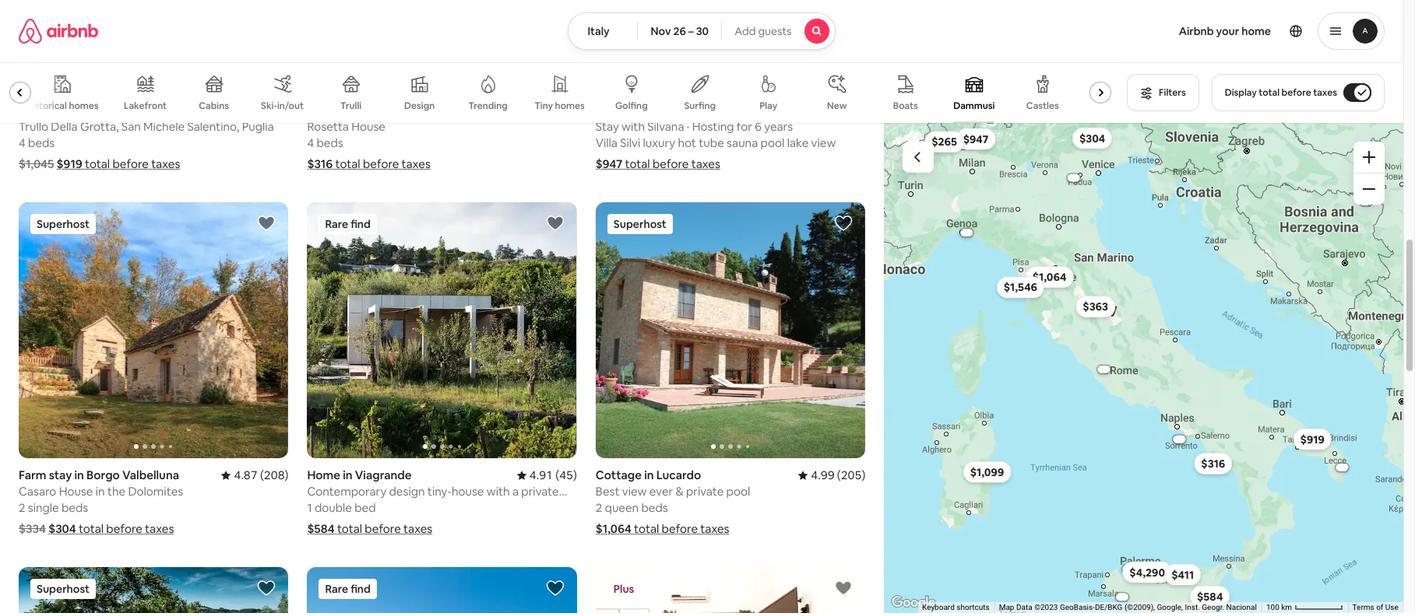 Task type: locate. For each thing, give the bounding box(es) containing it.
trullo in san michele salentino trullo della grotta, san michele salentino, puglia 4 beds $1,045 $919 total before taxes
[[19, 103, 274, 172]]

1 vertical spatial view
[[622, 485, 647, 500]]

before down grotta,
[[112, 157, 149, 172]]

1 vertical spatial $947
[[596, 157, 623, 172]]

home
[[1242, 24, 1271, 38]]

before inside room in perledo stay with silvana · hosting for 6 years villa silvi luxury hot tube sauna pool lake view $947 total before taxes
[[653, 157, 689, 172]]

sauna
[[727, 136, 758, 151]]

0 horizontal spatial homes
[[69, 100, 99, 112]]

in inside cottage in lucardo best view ever & private pool 2 queen beds $1,064 total before taxes
[[644, 469, 654, 483]]

michele down salentino
[[143, 119, 185, 134]]

total down the silvi
[[625, 157, 650, 172]]

add to wishlist: cottage in lucardo image
[[835, 214, 853, 233]]

2 4 from the left
[[307, 136, 314, 151]]

5.0 for 5.0 (407)
[[818, 103, 835, 118]]

0 horizontal spatial house
[[59, 485, 93, 500]]

taxes inside home in ascea rosetta house 4 beds $316 total before taxes
[[402, 157, 431, 172]]

$1,099 button
[[964, 462, 1012, 484]]

1 horizontal spatial san
[[121, 119, 141, 134]]

0 vertical spatial home
[[307, 103, 340, 118]]

$919 inside "button"
[[1301, 433, 1326, 447]]

2 inside cottage in lucardo best view ever & private pool 2 queen beds $1,064 total before taxes
[[596, 501, 602, 516]]

in up della
[[52, 103, 62, 118]]

beds inside farm stay in borgo valbelluna casaro house in the dolomites 2 single beds $334 $304 total before taxes
[[62, 501, 88, 516]]

before down luxury
[[653, 157, 689, 172]]

0 horizontal spatial 2
[[19, 501, 25, 516]]

geobasis-
[[1060, 604, 1095, 612]]

home
[[307, 103, 340, 118], [307, 469, 340, 483]]

total down bed
[[337, 522, 362, 537]]

in inside trullo in san michele salentino trullo della grotta, san michele salentino, puglia 4 beds $1,045 $919 total before taxes
[[52, 103, 62, 118]]

2 5.0 from the left
[[818, 103, 835, 118]]

google map
showing 20 stays. region
[[884, 123, 1404, 614]]

4.93 (68)
[[241, 103, 289, 118]]

total inside trullo in san michele salentino trullo della grotta, san michele salentino, puglia 4 beds $1,045 $919 total before taxes
[[85, 157, 110, 172]]

total down queen
[[634, 522, 659, 537]]

$4,290 button
[[1123, 562, 1173, 584]]

2 home from the top
[[307, 469, 340, 483]]

$316
[[307, 157, 333, 172], [1202, 457, 1226, 471]]

della
[[51, 119, 78, 134]]

new
[[827, 100, 847, 112]]

san down lakefront
[[121, 119, 141, 134]]

4.91 (45)
[[530, 469, 577, 483]]

taxes
[[1314, 86, 1338, 99], [151, 157, 180, 172], [402, 157, 431, 172], [692, 157, 721, 172], [145, 522, 174, 537], [404, 522, 433, 537], [701, 522, 730, 537]]

2 inside farm stay in borgo valbelluna casaro house in the dolomites 2 single beds $334 $304 total before taxes
[[19, 501, 25, 516]]

airbnb
[[1179, 24, 1214, 38]]

26
[[673, 24, 686, 38]]

silvi
[[620, 136, 641, 151]]

5.0 left (407)
[[818, 103, 835, 118]]

0 vertical spatial san
[[64, 103, 84, 118]]

$363
[[1084, 300, 1109, 314]]

0 horizontal spatial $1,064
[[596, 522, 632, 537]]

beds right single
[[62, 501, 88, 516]]

luxury
[[643, 136, 676, 151]]

before right display
[[1282, 86, 1312, 99]]

in/out
[[277, 100, 304, 112]]

in up with
[[631, 103, 640, 118]]

1 vertical spatial $316
[[1202, 457, 1226, 471]]

in left ascea
[[343, 103, 353, 118]]

valbelluna
[[122, 469, 179, 483]]

0 vertical spatial $1,064
[[1033, 270, 1067, 284]]

5.0 for 5.0 (4)
[[543, 103, 560, 118]]

farm
[[19, 469, 46, 483]]

keyboard
[[923, 604, 955, 612]]

0 horizontal spatial michele
[[87, 103, 129, 118]]

$584 down 1
[[307, 522, 335, 537]]

geogr.
[[1202, 604, 1225, 612]]

home for home in ascea rosetta house 4 beds $316 total before taxes
[[307, 103, 340, 118]]

group containing historical homes
[[0, 62, 1148, 123]]

beds down rosetta
[[317, 136, 343, 151]]

trullo
[[19, 103, 49, 118], [19, 119, 48, 134]]

$334
[[19, 522, 46, 537]]

0 vertical spatial trullo
[[19, 103, 49, 118]]

home in viagrande
[[307, 469, 412, 483]]

0 vertical spatial $919
[[57, 157, 82, 172]]

before down ascea
[[363, 157, 399, 172]]

hosting
[[692, 119, 734, 134]]

None search field
[[568, 12, 836, 50]]

1 trullo from the top
[[19, 103, 49, 118]]

0 vertical spatial house
[[352, 119, 386, 134]]

pool down years
[[761, 136, 785, 151]]

$304 down single
[[48, 522, 76, 537]]

5.0 (4)
[[543, 103, 577, 118]]

1 vertical spatial $304
[[48, 522, 76, 537]]

0 vertical spatial $316
[[307, 157, 333, 172]]

castles
[[1027, 100, 1059, 112]]

4 down rosetta
[[307, 136, 314, 151]]

taxes inside button
[[1314, 86, 1338, 99]]

total down rosetta
[[335, 157, 360, 172]]

$411
[[1172, 568, 1195, 582]]

0 horizontal spatial $316
[[307, 157, 333, 172]]

view up queen
[[622, 485, 647, 500]]

$1,064
[[1033, 270, 1067, 284], [596, 522, 632, 537]]

in inside room in perledo stay with silvana · hosting for 6 years villa silvi luxury hot tube sauna pool lake view $947 total before taxes
[[631, 103, 640, 118]]

dolomites
[[128, 485, 183, 500]]

1 vertical spatial $1,064
[[596, 522, 632, 537]]

add to wishlist: apartment in rome image
[[835, 580, 853, 599]]

©2023
[[1035, 604, 1059, 612]]

1 4 from the left
[[19, 136, 25, 151]]

1 horizontal spatial 2
[[596, 501, 602, 516]]

$316 button
[[1195, 453, 1233, 475]]

beds inside trullo in san michele salentino trullo della grotta, san michele salentino, puglia 4 beds $1,045 $919 total before taxes
[[28, 136, 55, 151]]

in up the ever
[[644, 469, 654, 483]]

$316 inside home in ascea rosetta house 4 beds $316 total before taxes
[[307, 157, 333, 172]]

2 down best
[[596, 501, 602, 516]]

michele up grotta,
[[87, 103, 129, 118]]

$584 left nacional
[[1198, 590, 1224, 604]]

in inside home in ascea rosetta house 4 beds $316 total before taxes
[[343, 103, 353, 118]]

0 horizontal spatial 5.0
[[543, 103, 560, 118]]

house down ascea
[[352, 119, 386, 134]]

in left viagrande
[[343, 469, 353, 483]]

before inside home in ascea rosetta house 4 beds $316 total before taxes
[[363, 157, 399, 172]]

1 vertical spatial pool
[[726, 485, 750, 500]]

total down 'borgo'
[[79, 522, 104, 537]]

$947 down villa
[[596, 157, 623, 172]]

taxes inside trullo in san michele salentino trullo della grotta, san michele salentino, puglia 4 beds $1,045 $919 total before taxes
[[151, 157, 180, 172]]

1 horizontal spatial $584
[[1198, 590, 1224, 604]]

$584 inside 1 double bed $584 total before taxes
[[307, 522, 335, 537]]

homes right tiny
[[555, 100, 585, 112]]

total right display
[[1259, 86, 1280, 99]]

total inside button
[[1259, 86, 1280, 99]]

san up della
[[64, 103, 84, 118]]

5.0 left (4)
[[543, 103, 560, 118]]

5.0 out of 5 average rating,  4 reviews image
[[531, 103, 577, 118]]

trullo up $1,045
[[19, 103, 49, 118]]

1 horizontal spatial 5.0
[[818, 103, 835, 118]]

1 vertical spatial trullo
[[19, 119, 48, 134]]

0 horizontal spatial $919
[[57, 157, 82, 172]]

house inside farm stay in borgo valbelluna casaro house in the dolomites 2 single beds $334 $304 total before taxes
[[59, 485, 93, 500]]

home up the double
[[307, 469, 340, 483]]

$1,045
[[19, 157, 54, 172]]

zoom in image
[[1363, 151, 1376, 164]]

0 vertical spatial $304
[[1080, 131, 1106, 145]]

0 horizontal spatial $304
[[48, 522, 76, 537]]

0 vertical spatial michele
[[87, 103, 129, 118]]

display
[[1225, 86, 1257, 99]]

(©2009),
[[1125, 604, 1156, 612]]

in for trullo in san michele salentino trullo della grotta, san michele salentino, puglia 4 beds $1,045 $919 total before taxes
[[52, 103, 62, 118]]

beds
[[28, 136, 55, 151], [317, 136, 343, 151], [62, 501, 88, 516], [642, 501, 668, 516]]

1 horizontal spatial $1,064
[[1033, 270, 1067, 284]]

1 horizontal spatial $947
[[964, 132, 989, 146]]

pool inside room in perledo stay with silvana · hosting for 6 years villa silvi luxury hot tube sauna pool lake view $947 total before taxes
[[761, 136, 785, 151]]

$947
[[964, 132, 989, 146], [596, 157, 623, 172]]

1 horizontal spatial $919
[[1301, 433, 1326, 447]]

before inside button
[[1282, 86, 1312, 99]]

before inside 1 double bed $584 total before taxes
[[365, 522, 401, 537]]

km
[[1282, 604, 1293, 612]]

beds down the ever
[[642, 501, 668, 516]]

0 horizontal spatial view
[[622, 485, 647, 500]]

total
[[1259, 86, 1280, 99], [85, 157, 110, 172], [335, 157, 360, 172], [625, 157, 650, 172], [79, 522, 104, 537], [337, 522, 362, 537], [634, 522, 659, 537]]

before down the
[[106, 522, 142, 537]]

0 vertical spatial pool
[[761, 136, 785, 151]]

0 horizontal spatial 4
[[19, 136, 25, 151]]

4 up $1,045
[[19, 136, 25, 151]]

house down "stay"
[[59, 485, 93, 500]]

single
[[28, 501, 59, 516]]

1 vertical spatial $919
[[1301, 433, 1326, 447]]

1 vertical spatial $584
[[1198, 590, 1224, 604]]

$304 down grand at the top right
[[1080, 131, 1106, 145]]

1 horizontal spatial $304
[[1080, 131, 1106, 145]]

beds up $1,045
[[28, 136, 55, 151]]

bed
[[355, 501, 376, 516]]

before inside farm stay in borgo valbelluna casaro house in the dolomites 2 single beds $334 $304 total before taxes
[[106, 522, 142, 537]]

1 home from the top
[[307, 103, 340, 118]]

$947 inside room in perledo stay with silvana · hosting for 6 years villa silvi luxury hot tube sauna pool lake view $947 total before taxes
[[596, 157, 623, 172]]

2 left single
[[19, 501, 25, 516]]

4 inside home in ascea rosetta house 4 beds $316 total before taxes
[[307, 136, 314, 151]]

nov 26 – 30
[[651, 24, 709, 38]]

best
[[596, 485, 620, 500]]

dammusi
[[954, 100, 995, 112]]

pool
[[761, 136, 785, 151], [726, 485, 750, 500]]

home up rosetta
[[307, 103, 340, 118]]

homes for tiny homes
[[555, 100, 585, 112]]

1 horizontal spatial view
[[811, 136, 836, 151]]

view right lake
[[811, 136, 836, 151]]

1 5.0 from the left
[[543, 103, 560, 118]]

30
[[696, 24, 709, 38]]

home for home in viagrande
[[307, 469, 340, 483]]

perledo
[[643, 103, 685, 118]]

total inside cottage in lucardo best view ever & private pool 2 queen beds $1,064 total before taxes
[[634, 522, 659, 537]]

view inside cottage in lucardo best view ever & private pool 2 queen beds $1,064 total before taxes
[[622, 485, 647, 500]]

1 horizontal spatial homes
[[555, 100, 585, 112]]

0 horizontal spatial $584
[[307, 522, 335, 537]]

airbnb your home
[[1179, 24, 1271, 38]]

villa
[[596, 136, 618, 151]]

4.99 (205)
[[811, 469, 866, 483]]

1 vertical spatial home
[[307, 469, 340, 483]]

1 vertical spatial house
[[59, 485, 93, 500]]

$947 right $265
[[964, 132, 989, 146]]

before down &
[[662, 522, 698, 537]]

trulli
[[340, 100, 362, 112]]

grand pianos
[[1090, 100, 1148, 112]]

private
[[686, 485, 724, 500]]

before
[[1282, 86, 1312, 99], [112, 157, 149, 172], [363, 157, 399, 172], [653, 157, 689, 172], [106, 522, 142, 537], [365, 522, 401, 537], [662, 522, 698, 537]]

1 vertical spatial michele
[[143, 119, 185, 134]]

de/bkg
[[1095, 604, 1123, 612]]

home in ascea rosetta house 4 beds $316 total before taxes
[[307, 103, 431, 172]]

in
[[52, 103, 62, 118], [343, 103, 353, 118], [631, 103, 640, 118], [74, 469, 84, 483], [343, 469, 353, 483], [644, 469, 654, 483], [96, 485, 105, 500]]

(205)
[[837, 469, 866, 483]]

pool right private
[[726, 485, 750, 500]]

5.0
[[543, 103, 560, 118], [818, 103, 835, 118]]

trullo down historical on the top left
[[19, 119, 48, 134]]

data
[[1017, 604, 1033, 612]]

1 2 from the left
[[19, 501, 25, 516]]

1 horizontal spatial 4
[[307, 136, 314, 151]]

room in perledo stay with silvana · hosting for 6 years villa silvi luxury hot tube sauna pool lake view $947 total before taxes
[[596, 103, 836, 172]]

view
[[811, 136, 836, 151], [622, 485, 647, 500]]

homes up grotta,
[[69, 100, 99, 112]]

2
[[19, 501, 25, 516], [596, 501, 602, 516]]

in for home in viagrande
[[343, 469, 353, 483]]

1 horizontal spatial $316
[[1202, 457, 1226, 471]]

italy
[[588, 24, 610, 38]]

1 horizontal spatial house
[[352, 119, 386, 134]]

golfing
[[615, 100, 648, 112]]

$584
[[307, 522, 335, 537], [1198, 590, 1224, 604]]

0 horizontal spatial $947
[[596, 157, 623, 172]]

total inside 1 double bed $584 total before taxes
[[337, 522, 362, 537]]

1
[[307, 501, 312, 516]]

–
[[688, 24, 694, 38]]

zoom out image
[[1363, 183, 1376, 196]]

group
[[596, 0, 866, 94], [0, 62, 1148, 123], [19, 203, 289, 459], [307, 203, 847, 459], [596, 203, 866, 459], [19, 568, 289, 614], [307, 568, 577, 614], [596, 568, 866, 614]]

add to wishlist: home in viagrande image
[[546, 214, 565, 233]]

0 horizontal spatial san
[[64, 103, 84, 118]]

for
[[737, 119, 753, 134]]

total inside farm stay in borgo valbelluna casaro house in the dolomites 2 single beds $334 $304 total before taxes
[[79, 522, 104, 537]]

0 vertical spatial $584
[[307, 522, 335, 537]]

total down grotta,
[[85, 157, 110, 172]]

trending
[[469, 100, 508, 112]]

4
[[19, 136, 25, 151], [307, 136, 314, 151]]

michele
[[87, 103, 129, 118], [143, 119, 185, 134]]

before inside cottage in lucardo best view ever & private pool 2 queen beds $1,064 total before taxes
[[662, 522, 698, 537]]

ski-
[[261, 100, 277, 112]]

0 vertical spatial $947
[[964, 132, 989, 146]]

home inside home in ascea rosetta house 4 beds $316 total before taxes
[[307, 103, 340, 118]]

total inside home in ascea rosetta house 4 beds $316 total before taxes
[[335, 157, 360, 172]]

0 horizontal spatial pool
[[726, 485, 750, 500]]

2 2 from the left
[[596, 501, 602, 516]]

before down bed
[[365, 522, 401, 537]]

0 vertical spatial view
[[811, 136, 836, 151]]

in for cottage in lucardo best view ever & private pool 2 queen beds $1,064 total before taxes
[[644, 469, 654, 483]]

100 km
[[1267, 604, 1295, 612]]

1 horizontal spatial pool
[[761, 136, 785, 151]]



Task type: describe. For each thing, give the bounding box(es) containing it.
taxes inside farm stay in borgo valbelluna casaro house in the dolomites 2 single beds $334 $304 total before taxes
[[145, 522, 174, 537]]

add
[[735, 24, 756, 38]]

with
[[622, 119, 645, 134]]

$1,546 button
[[998, 277, 1045, 299]]

beds inside cottage in lucardo best view ever & private pool 2 queen beds $1,064 total before taxes
[[642, 501, 668, 516]]

design
[[404, 100, 435, 112]]

taxes inside cottage in lucardo best view ever & private pool 2 queen beds $1,064 total before taxes
[[701, 522, 730, 537]]

google image
[[888, 594, 940, 614]]

hot
[[678, 136, 696, 151]]

farm stay in borgo valbelluna casaro house in the dolomites 2 single beds $334 $304 total before taxes
[[19, 469, 183, 537]]

$947 button
[[957, 128, 996, 150]]

keyboard shortcuts
[[923, 604, 990, 612]]

inst.
[[1186, 604, 1201, 612]]

lucardo
[[657, 469, 701, 483]]

beds inside home in ascea rosetta house 4 beds $316 total before taxes
[[317, 136, 343, 151]]

in left the
[[96, 485, 105, 500]]

grand
[[1090, 100, 1117, 112]]

$584 button
[[1191, 586, 1231, 608]]

cottage in lucardo best view ever & private pool 2 queen beds $1,064 total before taxes
[[596, 469, 750, 537]]

stay
[[596, 119, 619, 134]]

$265
[[932, 135, 958, 149]]

queen
[[605, 501, 639, 516]]

$4,290
[[1130, 566, 1166, 580]]

nov 26 – 30 button
[[638, 12, 722, 50]]

$304 inside $304 button
[[1080, 131, 1106, 145]]

airbnb your home link
[[1170, 15, 1281, 48]]

historical
[[25, 100, 67, 112]]

$265 button
[[925, 131, 965, 153]]

tiny
[[535, 100, 553, 112]]

shortcuts
[[957, 604, 990, 612]]

of
[[1377, 604, 1384, 612]]

house inside home in ascea rosetta house 4 beds $316 total before taxes
[[352, 119, 386, 134]]

historical homes
[[25, 100, 99, 112]]

add to wishlist: farm stay in borgo valbelluna image
[[257, 214, 276, 233]]

nov
[[651, 24, 671, 38]]

$584 inside button
[[1198, 590, 1224, 604]]

4.99 out of 5 average rating,  205 reviews image
[[799, 469, 866, 483]]

cabins
[[199, 100, 229, 112]]

$919 inside trullo in san michele salentino trullo della grotta, san michele salentino, puglia 4 beds $1,045 $919 total before taxes
[[57, 157, 82, 172]]

&
[[676, 485, 684, 500]]

$304 inside farm stay in borgo valbelluna casaro house in the dolomites 2 single beds $334 $304 total before taxes
[[48, 522, 76, 537]]

in right "stay"
[[74, 469, 84, 483]]

1 double bed $584 total before taxes
[[307, 501, 433, 537]]

4.93 out of 5 average rating,  68 reviews image
[[229, 103, 289, 118]]

room
[[596, 103, 628, 118]]

5.0 out of 5 average rating,  407 reviews image
[[806, 103, 866, 118]]

google,
[[1158, 604, 1184, 612]]

$1,064 button
[[1026, 267, 1074, 288]]

4.91 out of 5 average rating,  45 reviews image
[[517, 469, 577, 483]]

filters
[[1159, 86, 1186, 99]]

italy button
[[568, 12, 638, 50]]

display total before taxes button
[[1212, 74, 1385, 111]]

stay
[[49, 469, 72, 483]]

4.87
[[234, 469, 258, 483]]

in for home in ascea rosetta house 4 beds $316 total before taxes
[[343, 103, 353, 118]]

ski-in/out
[[261, 100, 304, 112]]

taxes inside 1 double bed $584 total before taxes
[[404, 522, 433, 537]]

view inside room in perledo stay with silvana · hosting for 6 years villa silvi luxury hot tube sauna pool lake view $947 total before taxes
[[811, 136, 836, 151]]

$1,064 inside cottage in lucardo best view ever & private pool 2 queen beds $1,064 total before taxes
[[596, 522, 632, 537]]

4.87 (208)
[[234, 469, 289, 483]]

puglia
[[242, 119, 274, 134]]

(208)
[[260, 469, 289, 483]]

filters button
[[1127, 74, 1199, 111]]

none search field containing italy
[[568, 12, 836, 50]]

4 inside trullo in san michele salentino trullo della grotta, san michele salentino, puglia 4 beds $1,045 $919 total before taxes
[[19, 136, 25, 151]]

4.99
[[811, 469, 835, 483]]

(45)
[[556, 469, 577, 483]]

$919 button
[[1294, 429, 1333, 451]]

$947 inside button
[[964, 132, 989, 146]]

tube
[[699, 136, 724, 151]]

5.0 (407)
[[818, 103, 866, 118]]

terms of use
[[1353, 604, 1399, 612]]

borgo
[[87, 469, 120, 483]]

2 trullo from the top
[[19, 119, 48, 134]]

terms of use link
[[1353, 604, 1399, 612]]

$1,064 inside button
[[1033, 270, 1067, 284]]

$1,099
[[971, 466, 1005, 480]]

guests
[[758, 24, 792, 38]]

1 vertical spatial san
[[121, 119, 141, 134]]

add to wishlist: apartment in montespertoli image
[[257, 580, 276, 599]]

before inside trullo in san michele salentino trullo della grotta, san michele salentino, puglia 4 beds $1,045 $919 total before taxes
[[112, 157, 149, 172]]

keyboard shortcuts button
[[923, 603, 990, 614]]

$1,546
[[1005, 281, 1038, 295]]

the
[[107, 485, 126, 500]]

rosetta
[[307, 119, 349, 134]]

boats
[[893, 100, 918, 112]]

1 horizontal spatial michele
[[143, 119, 185, 134]]

homes for historical homes
[[69, 100, 99, 112]]

4.87 out of 5 average rating,  208 reviews image
[[222, 469, 289, 483]]

4.93
[[241, 103, 265, 118]]

cottage
[[596, 469, 642, 483]]

profile element
[[854, 0, 1385, 62]]

tiny homes
[[535, 100, 585, 112]]

your
[[1217, 24, 1240, 38]]

pianos
[[1119, 100, 1148, 112]]

add to wishlist: home in massa lubrense image
[[546, 580, 565, 599]]

total inside room in perledo stay with silvana · hosting for 6 years villa silvi luxury hot tube sauna pool lake view $947 total before taxes
[[625, 157, 650, 172]]

surfing
[[684, 100, 716, 112]]

100
[[1267, 604, 1280, 612]]

nacional
[[1227, 604, 1258, 612]]

terms
[[1353, 604, 1375, 612]]

$363 button
[[1077, 296, 1116, 318]]

casaro
[[19, 485, 56, 500]]

pool inside cottage in lucardo best view ever & private pool 2 queen beds $1,064 total before taxes
[[726, 485, 750, 500]]

double
[[315, 501, 352, 516]]

taxes inside room in perledo stay with silvana · hosting for 6 years villa silvi luxury hot tube sauna pool lake view $947 total before taxes
[[692, 157, 721, 172]]

(4)
[[563, 103, 577, 118]]

grotta,
[[80, 119, 119, 134]]

$316 inside button
[[1202, 457, 1226, 471]]

in for room in perledo stay with silvana · hosting for 6 years villa silvi luxury hot tube sauna pool lake view $947 total before taxes
[[631, 103, 640, 118]]

ascea
[[355, 103, 389, 118]]



Task type: vqa. For each thing, say whether or not it's contained in the screenshot.
CHECK
no



